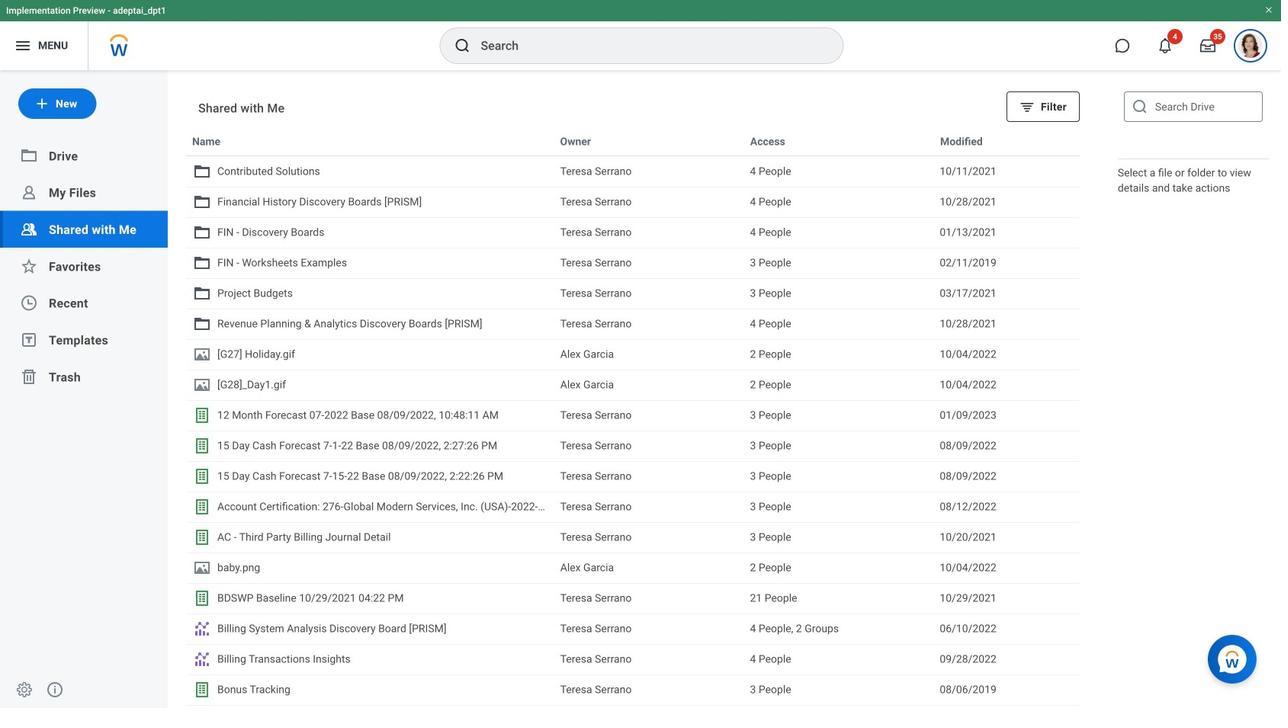 Task type: locate. For each thing, give the bounding box(es) containing it.
16 row from the top
[[186, 583, 1080, 614]]

document image
[[193, 345, 211, 364], [193, 376, 211, 394], [193, 559, 211, 577], [193, 559, 211, 577]]

19 row from the top
[[186, 675, 1080, 705]]

0 vertical spatial document image
[[193, 345, 211, 364]]

banner
[[0, 0, 1281, 70]]

trash image
[[20, 368, 38, 386]]

11 row from the top
[[186, 431, 1080, 461]]

2 row from the top
[[186, 156, 1080, 187]]

4 row from the top
[[186, 217, 1080, 248]]

1 vertical spatial document image
[[193, 376, 211, 394]]

justify image
[[14, 37, 32, 55]]

notifications large image
[[1158, 38, 1173, 53]]

star image
[[20, 257, 38, 275]]

folder image for 15th row from the bottom
[[193, 284, 211, 303]]

filter image
[[1020, 99, 1035, 114]]

discovery board image
[[193, 620, 211, 638], [193, 620, 211, 638]]

inbox large image
[[1200, 38, 1216, 53]]

grid inside "item list" element
[[186, 126, 1080, 708]]

1 document image from the top
[[193, 345, 211, 364]]

17 row from the top
[[186, 614, 1080, 644]]

workbook image
[[193, 437, 211, 455], [193, 467, 211, 486], [193, 498, 211, 516], [193, 498, 211, 516], [193, 529, 211, 547], [193, 590, 211, 608], [193, 681, 211, 699]]

20 row from the top
[[186, 705, 1080, 708]]

10 row from the top
[[186, 400, 1080, 431]]

6 row from the top
[[186, 278, 1080, 309]]

document image
[[193, 345, 211, 364], [193, 376, 211, 394]]

2 document image from the top
[[193, 376, 211, 394]]

cell
[[554, 157, 744, 186], [554, 188, 744, 217], [554, 218, 744, 247], [554, 249, 744, 278], [554, 279, 744, 308], [554, 310, 744, 339], [554, 340, 744, 369], [554, 371, 744, 400], [554, 401, 744, 430], [554, 432, 744, 461], [554, 462, 744, 491], [554, 493, 744, 522], [554, 523, 744, 552], [554, 554, 744, 583], [554, 584, 744, 613], [554, 615, 744, 644], [554, 645, 744, 674], [554, 676, 744, 705], [187, 706, 554, 708], [934, 706, 1079, 708]]

folder image
[[193, 162, 211, 181], [193, 223, 211, 242], [193, 254, 211, 272], [193, 254, 211, 272], [193, 284, 211, 303], [193, 315, 211, 333], [193, 315, 211, 333]]

row
[[186, 126, 1080, 156], [186, 156, 1080, 187], [186, 187, 1080, 217], [186, 217, 1080, 248], [186, 248, 1080, 278], [186, 278, 1080, 309], [186, 309, 1080, 339], [186, 339, 1080, 370], [186, 370, 1080, 400], [186, 400, 1080, 431], [186, 431, 1080, 461], [186, 461, 1080, 492], [186, 492, 1080, 522], [186, 522, 1080, 553], [186, 553, 1080, 583], [186, 583, 1080, 614], [186, 614, 1080, 644], [186, 644, 1080, 675], [186, 675, 1080, 705], [186, 705, 1080, 708]]

search image
[[453, 37, 472, 55]]

search image
[[1131, 98, 1149, 116]]

plus image
[[34, 96, 50, 111]]

discovery board image
[[193, 651, 211, 669], [193, 651, 211, 669]]

shared with me image
[[20, 220, 38, 239]]

workbook image
[[193, 406, 211, 425], [193, 406, 211, 425], [193, 437, 211, 455], [193, 467, 211, 486], [193, 529, 211, 547], [193, 590, 211, 608], [193, 681, 211, 699]]

grid
[[186, 126, 1080, 708]]

folder image
[[193, 162, 211, 181], [193, 193, 211, 211], [193, 193, 211, 211], [193, 223, 211, 242], [193, 284, 211, 303]]



Task type: describe. For each thing, give the bounding box(es) containing it.
14 row from the top
[[186, 522, 1080, 553]]

8 row from the top
[[186, 339, 1080, 370]]

gear image
[[15, 681, 34, 699]]

clock image
[[20, 294, 38, 312]]

1 row from the top
[[186, 126, 1080, 156]]

search drive field
[[1124, 92, 1263, 122]]

item list element
[[168, 70, 1098, 708]]

9 row from the top
[[186, 370, 1080, 400]]

profile logan mcneil image
[[1239, 34, 1263, 61]]

5 row from the top
[[186, 248, 1080, 278]]

12 row from the top
[[186, 461, 1080, 492]]

13 row from the top
[[186, 492, 1080, 522]]

folder image for 19th row from the bottom of the grid in "item list" element
[[193, 162, 211, 181]]

folder open image
[[20, 147, 38, 165]]

18 row from the top
[[186, 644, 1080, 675]]

7 row from the top
[[186, 309, 1080, 339]]

3 row from the top
[[186, 187, 1080, 217]]

15 row from the top
[[186, 553, 1080, 583]]

user image
[[20, 183, 38, 202]]

Search Workday  search field
[[481, 29, 812, 63]]

info image
[[46, 681, 64, 699]]

close environment banner image
[[1264, 5, 1274, 14]]

folder image for 18th row from the bottom
[[193, 193, 211, 211]]



Task type: vqa. For each thing, say whether or not it's contained in the screenshot.
crossbows
no



